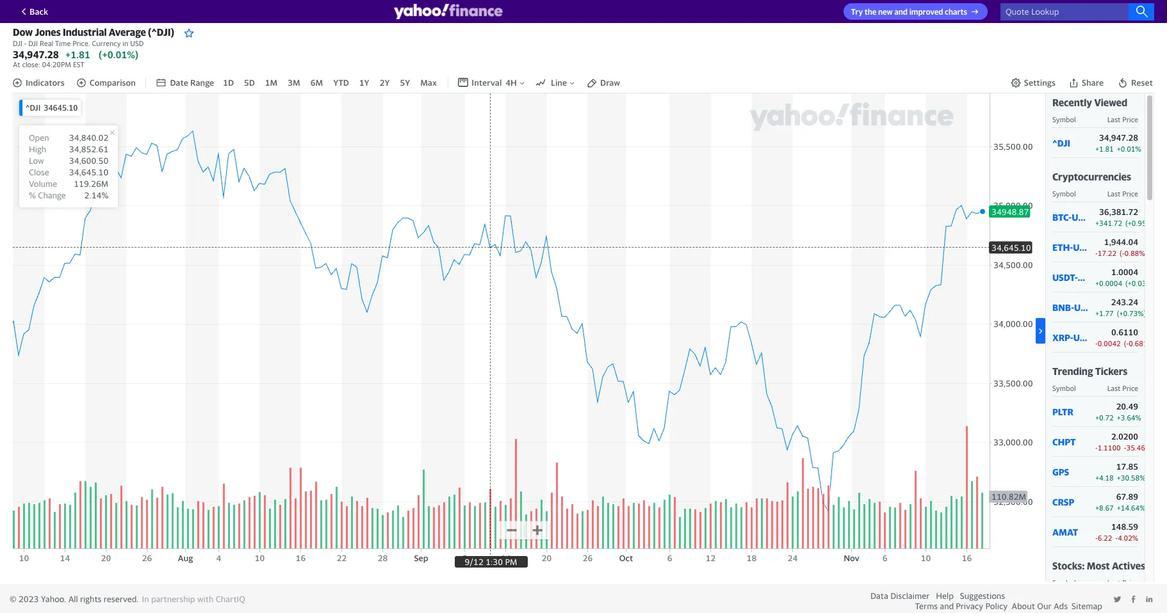 Task type: describe. For each thing, give the bounding box(es) containing it.
36,381.72 +341.72 (+0.95%)
[[1095, 207, 1155, 227]]

follow on linkedin image
[[1145, 596, 1154, 604]]

(- for xrp-usd
[[1124, 340, 1129, 348]]

range
[[190, 78, 214, 88]]

symbol for cryptocurrencies
[[1052, 190, 1076, 198]]

2y button
[[378, 76, 391, 89]]

indicators button
[[12, 78, 64, 88]]

about
[[1011, 601, 1035, 612]]

9/12 1:30 pm
[[465, 557, 517, 568]]

4 last from the top
[[1107, 579, 1121, 587]]

last price for trending tickers
[[1107, 384, 1138, 393]]

6.22
[[1098, 534, 1112, 543]]

2023
[[19, 594, 39, 605]]

eth-
[[1052, 242, 1073, 253]]

draw button
[[585, 76, 621, 89]]

symbol for recently viewed
[[1052, 115, 1076, 124]]

2.0200 -1.1100 -35.46%
[[1095, 432, 1151, 452]]

© 2023 yahoo. all rights reserved. in partnership with chartiq
[[10, 594, 245, 605]]

try the new and improved charts button
[[843, 3, 988, 20]]

- for 0.6110
[[1095, 340, 1098, 348]]

148.59
[[1111, 522, 1138, 532]]

ads
[[1054, 601, 1068, 612]]

34645.10
[[44, 103, 78, 113]]

about our ads link
[[1011, 601, 1068, 612]]

+1.81 for 34,947.28 +1.81 +0.01%
[[1095, 145, 1114, 153]]

2.14%
[[84, 190, 108, 201]]

2.0200
[[1111, 432, 1138, 442]]

1.0004 +0.0004 (+0.0371%)
[[1095, 267, 1163, 288]]

real
[[40, 39, 53, 47]]

close
[[29, 167, 49, 177]]

last for cryptocurrencies
[[1107, 190, 1121, 198]]

3m button
[[286, 76, 301, 89]]

draw
[[600, 78, 620, 88]]

(+0.01%)
[[99, 49, 138, 60]]

jones
[[35, 26, 61, 38]]

trending tickers
[[1052, 366, 1128, 377]]

last for trending tickers
[[1107, 384, 1121, 393]]

partnership
[[151, 594, 195, 605]]

privacy policy link
[[956, 601, 1008, 612]]

gps
[[1052, 467, 1069, 478]]

help
[[936, 591, 954, 601]]

suggestions link
[[960, 591, 1005, 601]]

search image
[[1136, 5, 1148, 18]]

follow on twitter image
[[1113, 596, 1122, 604]]

usdt-usd
[[1052, 272, 1095, 283]]

- for 2.0200
[[1095, 444, 1098, 452]]

data disclaimer link
[[870, 591, 930, 601]]

symbol for trending tickers
[[1052, 384, 1076, 393]]

(+0.73%)
[[1117, 309, 1146, 318]]

in
[[142, 594, 149, 605]]

bnb-
[[1052, 302, 1074, 313]]

chpt link
[[1052, 437, 1089, 447]]

(+0.0371%)
[[1125, 279, 1163, 288]]

eth-usd
[[1052, 242, 1091, 253]]

crsp link
[[1052, 497, 1089, 508]]

pm
[[505, 557, 517, 568]]

stocks: most actives link
[[1052, 561, 1145, 572]]

btc-
[[1052, 212, 1072, 223]]

date range
[[170, 78, 214, 88]]

243.24
[[1111, 297, 1138, 308]]

last for recently viewed
[[1107, 115, 1121, 124]]

3m
[[288, 78, 300, 88]]

policy
[[985, 601, 1008, 612]]

right column element
[[1045, 94, 1163, 614]]

chart toolbar toolbar
[[12, 71, 1154, 94]]

at
[[13, 60, 20, 69]]

usdt-
[[1052, 272, 1078, 283]]

1m button
[[264, 76, 279, 89]]

(+0.95%)
[[1125, 219, 1155, 227]]

btc-usd
[[1052, 212, 1089, 223]]

35.46%
[[1126, 444, 1151, 452]]

6m button
[[309, 76, 324, 89]]

usd for bnb-
[[1074, 302, 1092, 313]]

back
[[29, 6, 48, 16]]

bnb-usd
[[1052, 302, 1092, 313]]

usdt-usd link
[[1052, 272, 1095, 283]]

0.6110
[[1111, 327, 1138, 338]]

119.26m
[[74, 179, 108, 189]]

reset
[[1131, 78, 1153, 88]]

+1.77
[[1095, 309, 1114, 318]]

36,381.72
[[1099, 207, 1138, 217]]

cryptocurrencies link
[[1052, 171, 1131, 183]]

recently viewed
[[1052, 97, 1127, 108]]

chartiq
[[216, 594, 245, 605]]

(+0.01%) at close:  04:20pm est
[[13, 49, 138, 69]]

usd for btc-
[[1072, 212, 1089, 223]]

trending
[[1052, 366, 1093, 377]]

last price for cryptocurrencies
[[1107, 190, 1138, 198]]

share
[[1082, 78, 1104, 88]]

line button
[[535, 78, 576, 88]]

1,944.04 -17.22 (-0.88%)
[[1095, 237, 1147, 258]]

last price for recently viewed
[[1107, 115, 1138, 124]]

try
[[851, 7, 863, 17]]

terms link
[[915, 601, 938, 612]]

4h
[[506, 78, 517, 88]]

1d button
[[222, 76, 235, 89]]

show more image
[[1036, 326, 1045, 336]]

- down 2.0200
[[1124, 444, 1126, 452]]

stocks: most actives
[[1052, 561, 1145, 572]]

(- for eth-usd
[[1120, 249, 1124, 258]]

time
[[55, 39, 71, 47]]

terms
[[915, 601, 938, 612]]

17.22
[[1098, 249, 1116, 258]]

5d button
[[243, 76, 256, 89]]

1m
[[265, 78, 277, 88]]

4 symbol from the top
[[1052, 579, 1076, 587]]

amat link
[[1052, 527, 1089, 538]]

improved
[[909, 7, 943, 17]]

gps link
[[1052, 467, 1089, 478]]

4 price from the top
[[1122, 579, 1138, 587]]



Task type: vqa. For each thing, say whether or not it's contained in the screenshot.


Task type: locate. For each thing, give the bounding box(es) containing it.
reset button
[[1116, 76, 1154, 89]]

open
[[29, 133, 49, 143]]

- down dow
[[24, 39, 27, 47]]

2 price from the top
[[1122, 190, 1138, 198]]

1y button
[[358, 76, 371, 89]]

last up follow on twitter icon
[[1107, 579, 1121, 587]]

20.49
[[1116, 402, 1138, 412]]

- inside 0.6110 -0.0042 (-0.6817%)
[[1095, 340, 1098, 348]]

industrial
[[63, 26, 107, 38]]

- right amat link
[[1095, 534, 1098, 543]]

+0.01%
[[1117, 145, 1141, 153]]

2 symbol from the top
[[1052, 190, 1076, 198]]

cryptocurrencies
[[1052, 171, 1131, 183]]

in
[[123, 39, 128, 47]]

+30.58%
[[1117, 474, 1146, 482]]

high
[[29, 144, 46, 154]]

price up '36,381.72'
[[1122, 190, 1138, 198]]

- for 1,944.04
[[1095, 249, 1098, 258]]

follow on facebook image
[[1129, 596, 1138, 604]]

+4.18
[[1095, 474, 1114, 482]]

1 vertical spatial ^dji
[[1052, 137, 1070, 148]]

+8.67
[[1095, 504, 1114, 512]]

(- down '1,944.04'
[[1120, 249, 1124, 258]]

- right the chpt link
[[1095, 444, 1098, 452]]

%
[[29, 190, 36, 201]]

04:20pm
[[42, 60, 71, 69]]

34,947.28 for 34,947.28 +1.81
[[13, 49, 59, 60]]

est
[[73, 60, 84, 69]]

symbol down recently
[[1052, 115, 1076, 124]]

tickers
[[1095, 366, 1128, 377]]

price
[[1122, 115, 1138, 124], [1122, 190, 1138, 198], [1122, 384, 1138, 393], [1122, 579, 1138, 587]]

3 symbol from the top
[[1052, 384, 1076, 393]]

34,852.61
[[69, 144, 108, 154]]

viewed
[[1094, 97, 1127, 108]]

1.1100
[[1098, 444, 1121, 452]]

sitemap link
[[1072, 601, 1102, 612]]

0 horizontal spatial dji
[[13, 39, 22, 47]]

reserved.
[[104, 594, 139, 605]]

last price up follow on twitter icon
[[1107, 579, 1138, 587]]

(- inside 0.6110 -0.0042 (-0.6817%)
[[1124, 340, 1129, 348]]

✕
[[109, 128, 115, 136]]

+1.81 inside the 34,947.28 +1.81 +0.01%
[[1095, 145, 1114, 153]]

max button
[[419, 76, 438, 89]]

34,600.50
[[69, 156, 108, 166]]

price up follow on facebook image
[[1122, 579, 1138, 587]]

bnb-usd link
[[1052, 302, 1092, 313]]

yahoo finance logo image
[[394, 4, 503, 19]]

2 last from the top
[[1107, 190, 1121, 198]]

symbol down trending
[[1052, 384, 1076, 393]]

5d
[[244, 78, 255, 88]]

last down tickers
[[1107, 384, 1121, 393]]

comparison button
[[76, 78, 136, 88]]

most
[[1087, 561, 1110, 572]]

+3.64%
[[1117, 414, 1141, 422]]

price up 20.49 on the bottom right
[[1122, 384, 1138, 393]]

last
[[1107, 115, 1121, 124], [1107, 190, 1121, 198], [1107, 384, 1121, 393], [1107, 579, 1121, 587]]

average
[[109, 26, 146, 38]]

price for cryptocurrencies
[[1122, 190, 1138, 198]]

^dji for ^dji 34645.10
[[26, 103, 41, 113]]

- for 148.59
[[1095, 534, 1098, 543]]

(- inside 1,944.04 -17.22 (-0.88%)
[[1120, 249, 1124, 258]]

1 vertical spatial 34,947.28
[[1099, 133, 1138, 143]]

2y
[[380, 78, 390, 88]]

1 price from the top
[[1122, 115, 1138, 124]]

(^dji)
[[148, 26, 174, 38]]

5y
[[400, 78, 410, 88]]

1 vertical spatial (-
[[1124, 340, 1129, 348]]

and inside data disclaimer help suggestions terms and privacy policy about our ads sitemap
[[940, 601, 954, 612]]

+1.81 left +0.01%
[[1095, 145, 1114, 153]]

0.6817%)
[[1129, 340, 1160, 348]]

(- down 0.6110 in the right of the page
[[1124, 340, 1129, 348]]

34,947.28 up +0.01%
[[1099, 133, 1138, 143]]

close:
[[22, 60, 40, 69]]

our
[[1037, 601, 1051, 612]]

recently
[[1052, 97, 1092, 108]]

0 vertical spatial (-
[[1120, 249, 1124, 258]]

back button
[[13, 4, 53, 19]]

nav element
[[156, 76, 438, 89]]

price.
[[72, 39, 90, 47]]

+1.81 down dji - dji real time price. currency in usd
[[65, 49, 90, 60]]

3 price from the top
[[1122, 384, 1138, 393]]

- right "6.22"
[[1115, 534, 1118, 543]]

xrp-usd link
[[1052, 332, 1091, 343]]

1 horizontal spatial ^dji
[[1052, 137, 1070, 148]]

0 vertical spatial +1.81
[[65, 49, 90, 60]]

3 last from the top
[[1107, 384, 1121, 393]]

34,947.28 down real
[[13, 49, 59, 60]]

0 vertical spatial ^dji
[[26, 103, 41, 113]]

©
[[10, 594, 16, 605]]

data disclaimer help suggestions terms and privacy policy about our ads sitemap
[[870, 591, 1102, 612]]

0.88%)
[[1124, 249, 1147, 258]]

yahoo.
[[41, 594, 66, 605]]

pltr link
[[1052, 406, 1089, 417]]

and inside try the new and improved charts button
[[894, 7, 908, 17]]

1 horizontal spatial 34,947.28
[[1099, 133, 1138, 143]]

0 horizontal spatial and
[[894, 7, 908, 17]]

last price up 20.49 on the bottom right
[[1107, 384, 1138, 393]]

last down viewed
[[1107, 115, 1121, 124]]

2 dji from the left
[[28, 39, 38, 47]]

usd for xrp-
[[1073, 332, 1091, 343]]

crsp
[[1052, 497, 1074, 508]]

last price down viewed
[[1107, 115, 1138, 124]]

0 horizontal spatial 34,947.28
[[13, 49, 59, 60]]

price down viewed
[[1122, 115, 1138, 124]]

usd for usdt-
[[1078, 272, 1095, 283]]

and right the 'terms' link
[[940, 601, 954, 612]]

- inside 1,944.04 -17.22 (-0.88%)
[[1095, 249, 1098, 258]]

4.02%
[[1118, 534, 1138, 543]]

last price up '36,381.72'
[[1107, 190, 1138, 198]]

Quote Lookup text field
[[1000, 3, 1154, 20]]

symbol down stocks:
[[1052, 579, 1076, 587]]

1 horizontal spatial dji
[[28, 39, 38, 47]]

1 last price from the top
[[1107, 115, 1138, 124]]

indicators
[[26, 78, 64, 88]]

4 last price from the top
[[1107, 579, 1138, 587]]

usd for eth-
[[1073, 242, 1091, 253]]

0.6110 -0.0042 (-0.6817%)
[[1095, 327, 1160, 348]]

btc-usd link
[[1052, 212, 1089, 223]]

^dji down indicators 'button'
[[26, 103, 41, 113]]

dow jones industrial average (^dji)
[[13, 26, 174, 38]]

change
[[38, 190, 66, 201]]

243.24 +1.77 (+0.73%)
[[1095, 297, 1146, 318]]

1 vertical spatial and
[[940, 601, 954, 612]]

3 last price from the top
[[1107, 384, 1138, 393]]

- right eth-usd
[[1095, 249, 1098, 258]]

dji left real
[[28, 39, 38, 47]]

^dji inside the right column element
[[1052, 137, 1070, 148]]

sitemap
[[1072, 601, 1102, 612]]

34,947.28 inside the 34,947.28 +1.81 +0.01%
[[1099, 133, 1138, 143]]

1 vertical spatial +1.81
[[1095, 145, 1114, 153]]

and right "new"
[[894, 7, 908, 17]]

last up '36,381.72'
[[1107, 190, 1121, 198]]

new
[[878, 7, 893, 17]]

1.0004
[[1111, 267, 1138, 277]]

1 horizontal spatial +1.81
[[1095, 145, 1114, 153]]

34,947.28 for 34,947.28 +1.81 +0.01%
[[1099, 133, 1138, 143]]

0 vertical spatial and
[[894, 7, 908, 17]]

- right xrp-usd link
[[1095, 340, 1098, 348]]

settings button
[[1011, 78, 1056, 88]]

0 vertical spatial 34,947.28
[[13, 49, 59, 60]]

2 last price from the top
[[1107, 190, 1138, 198]]

charts
[[945, 7, 967, 17]]

^dji for ^dji
[[1052, 137, 1070, 148]]

1 dji from the left
[[13, 39, 22, 47]]

price for recently viewed
[[1122, 115, 1138, 124]]

comparison
[[89, 78, 136, 88]]

-
[[24, 39, 27, 47], [1095, 249, 1098, 258], [1095, 340, 1098, 348], [1095, 444, 1098, 452], [1124, 444, 1126, 452], [1095, 534, 1098, 543], [1115, 534, 1118, 543]]

^dji down recently
[[1052, 137, 1070, 148]]

- for dji
[[24, 39, 27, 47]]

0 horizontal spatial ^dji
[[26, 103, 41, 113]]

xrp-usd
[[1052, 332, 1091, 343]]

price for trending tickers
[[1122, 384, 1138, 393]]

1 horizontal spatial and
[[940, 601, 954, 612]]

1 symbol from the top
[[1052, 115, 1076, 124]]

disclaimer
[[890, 591, 930, 601]]

ytd button
[[332, 76, 350, 89]]

dji down dow
[[13, 39, 22, 47]]

+1.81 for 34,947.28 +1.81
[[65, 49, 90, 60]]

symbol up btc-
[[1052, 190, 1076, 198]]

1y
[[359, 78, 369, 88]]

actives
[[1112, 561, 1145, 572]]

1,944.04
[[1104, 237, 1138, 247]]

+1.81
[[65, 49, 90, 60], [1095, 145, 1114, 153]]

1 last from the top
[[1107, 115, 1121, 124]]

0 horizontal spatial +1.81
[[65, 49, 90, 60]]



